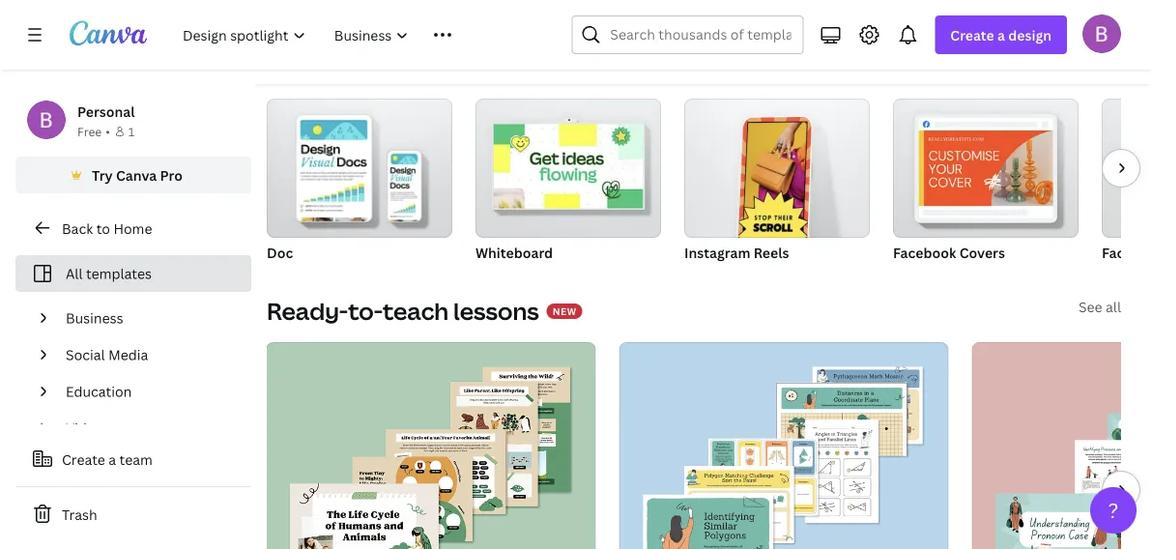 Task type: locate. For each thing, give the bounding box(es) containing it.
media
[[602, 54, 643, 72]]

a left team
[[109, 450, 116, 469]]

social inside button
[[559, 54, 599, 72]]

1 vertical spatial create
[[62, 450, 105, 469]]

social left media
[[559, 54, 599, 72]]

social media
[[66, 346, 148, 364]]

a inside button
[[109, 450, 116, 469]]

a
[[998, 26, 1006, 44], [109, 450, 116, 469]]

to-
[[348, 295, 383, 327]]

•
[[106, 123, 110, 139]]

all
[[1106, 297, 1122, 316]]

faceboo
[[1102, 243, 1153, 262]]

create inside dropdown button
[[951, 26, 995, 44]]

whiteboard image
[[476, 99, 661, 238], [494, 124, 643, 208]]

a left the design
[[998, 26, 1006, 44]]

1 horizontal spatial a
[[998, 26, 1006, 44]]

social for social media
[[559, 54, 599, 72]]

instagram reels
[[685, 243, 789, 262]]

see all link
[[1079, 297, 1122, 316]]

1 vertical spatial a
[[109, 450, 116, 469]]

0 horizontal spatial social
[[66, 346, 105, 364]]

doc link
[[267, 99, 453, 265]]

social media
[[559, 54, 643, 72]]

social down the business
[[66, 346, 105, 364]]

? button
[[1091, 487, 1137, 534]]

top level navigation element
[[170, 15, 525, 54], [170, 15, 525, 54]]

canva
[[116, 166, 157, 184]]

print
[[780, 54, 813, 72]]

0 horizontal spatial a
[[109, 450, 116, 469]]

more button
[[914, 44, 964, 81]]

0 vertical spatial social
[[559, 54, 599, 72]]

facebook post (landscape) image
[[1102, 99, 1153, 238]]

videos
[[689, 54, 734, 72]]

1
[[128, 123, 135, 139]]

pro
[[160, 166, 183, 184]]

create a design
[[951, 26, 1052, 44]]

doc image
[[267, 99, 453, 238], [267, 99, 453, 238]]

try
[[92, 166, 113, 184]]

business link
[[58, 300, 240, 337]]

see all
[[1079, 297, 1122, 316]]

business
[[66, 309, 123, 327]]

video
[[66, 419, 103, 438]]

create inside button
[[62, 450, 105, 469]]

facebook
[[894, 243, 957, 262]]

teach
[[383, 295, 449, 327]]

try canva pro
[[92, 166, 183, 184]]

home
[[114, 219, 152, 237]]

facebook cover image
[[894, 99, 1079, 238], [919, 131, 1054, 206]]

0 vertical spatial a
[[998, 26, 1006, 44]]

0 horizontal spatial create
[[62, 450, 105, 469]]

a for design
[[998, 26, 1006, 44]]

whiteboard
[[476, 243, 553, 262]]

0 vertical spatial create
[[951, 26, 995, 44]]

a for team
[[109, 450, 116, 469]]

None search field
[[572, 15, 804, 54]]

education
[[66, 382, 132, 401]]

create down video
[[62, 450, 105, 469]]

covers
[[960, 243, 1006, 262]]

trash link
[[15, 495, 251, 534]]

1 horizontal spatial create
[[951, 26, 995, 44]]

products
[[816, 54, 876, 72]]

all templates
[[66, 264, 152, 283]]

bob builder image
[[1083, 14, 1122, 53]]

create up more
[[951, 26, 995, 44]]

create a design button
[[935, 15, 1068, 54]]

reels
[[754, 243, 789, 262]]

trash
[[62, 505, 97, 524]]

Search search field
[[611, 16, 791, 53]]

1 vertical spatial social
[[66, 346, 105, 364]]

presentations
[[421, 54, 513, 72]]

instagram reel image
[[685, 99, 870, 238], [738, 117, 812, 249]]

back to home
[[62, 219, 152, 237]]

doc
[[267, 243, 293, 262]]

faceboo link
[[1102, 99, 1153, 265]]

1 horizontal spatial social
[[559, 54, 599, 72]]

create
[[951, 26, 995, 44], [62, 450, 105, 469]]

a inside dropdown button
[[998, 26, 1006, 44]]

social
[[559, 54, 599, 72], [66, 346, 105, 364]]

create a team button
[[15, 440, 251, 479]]

design
[[1009, 26, 1052, 44]]

media
[[108, 346, 148, 364]]

ready-
[[267, 295, 348, 327]]



Task type: describe. For each thing, give the bounding box(es) containing it.
all
[[66, 264, 83, 283]]

social for social media
[[66, 346, 105, 364]]

instagram reels link
[[685, 99, 870, 265]]

templates
[[86, 264, 152, 283]]

social media link
[[58, 337, 240, 373]]

new lessons have landed image
[[716, 0, 1122, 14]]

free
[[77, 123, 102, 139]]

polygons and pythagorean theorem image
[[619, 342, 949, 549]]

to
[[96, 219, 110, 237]]

back
[[62, 219, 93, 237]]

pronouns image
[[973, 342, 1153, 549]]

print products
[[780, 54, 876, 72]]

print products button
[[772, 44, 883, 81]]

recommended
[[275, 54, 374, 72]]

videos button
[[681, 44, 742, 81]]

back to home link
[[15, 209, 251, 248]]

life cycles image
[[266, 342, 596, 549]]

?
[[1109, 497, 1119, 524]]

try canva pro button
[[15, 157, 251, 193]]

facebook covers
[[894, 243, 1006, 262]]

presentations button
[[413, 44, 520, 81]]

whiteboard link
[[476, 99, 661, 265]]

new
[[553, 305, 577, 318]]

education link
[[58, 373, 240, 410]]

team
[[119, 450, 153, 469]]

free •
[[77, 123, 110, 139]]

more
[[922, 54, 957, 72]]

video link
[[58, 410, 240, 447]]

personal
[[77, 102, 135, 120]]

facebook covers link
[[894, 99, 1079, 265]]

ready-to-teach lessons
[[267, 295, 539, 327]]

create a team
[[62, 450, 153, 469]]

lessons
[[454, 295, 539, 327]]

recommended button
[[267, 44, 382, 81]]

see
[[1079, 297, 1103, 316]]

create for create a design
[[951, 26, 995, 44]]

create for create a team
[[62, 450, 105, 469]]

social media button
[[551, 44, 650, 81]]

instagram
[[685, 243, 751, 262]]



Task type: vqa. For each thing, say whether or not it's contained in the screenshot.
whiteboard
yes



